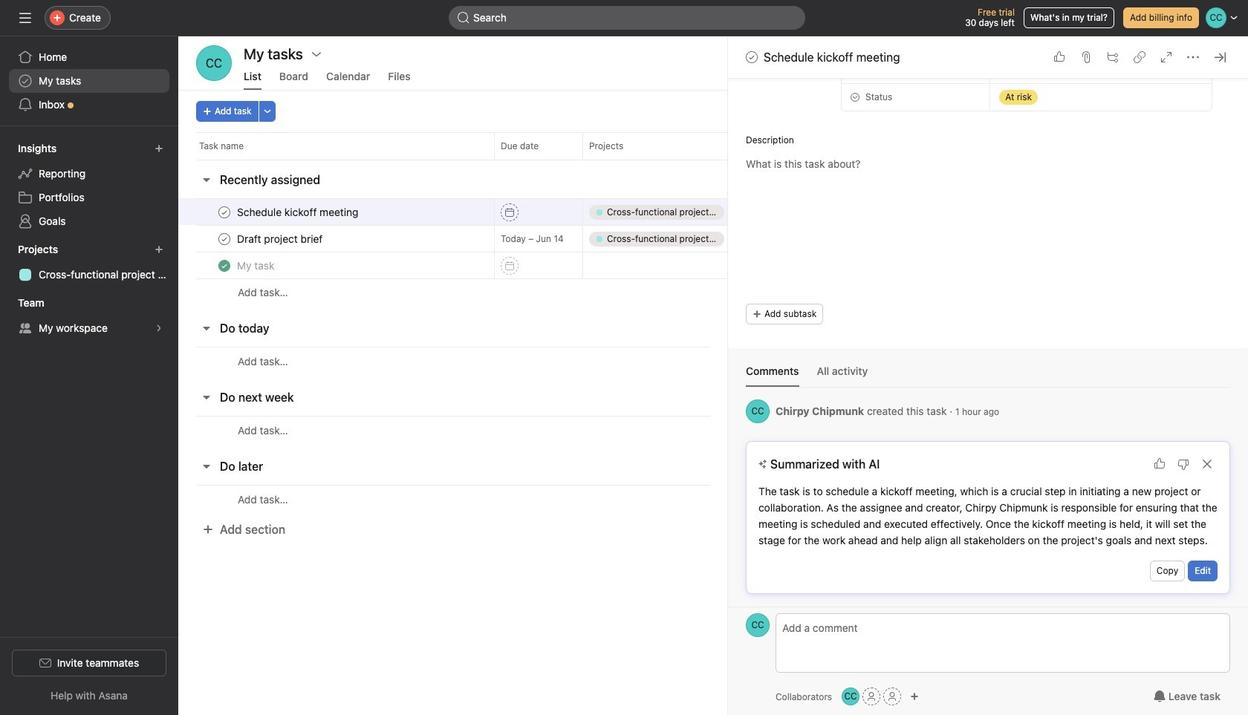 Task type: locate. For each thing, give the bounding box(es) containing it.
see details, my workspace image
[[155, 324, 164, 333]]

main content
[[728, 0, 1249, 607]]

linked projects for my task cell
[[583, 252, 731, 279]]

tab list
[[746, 363, 1231, 388]]

projects element
[[0, 236, 178, 290]]

tab list inside schedule kickoff meeting dialog
[[746, 363, 1231, 388]]

2 horizontal spatial cc image
[[845, 688, 858, 706]]

move tasks between sections image
[[471, 208, 479, 217]]

isinverse image
[[458, 12, 470, 24]]

task name text field inside the draft project brief cell
[[234, 232, 327, 246]]

1 vertical spatial mark complete checkbox
[[216, 203, 233, 221]]

1 vertical spatial mark complete image
[[216, 203, 233, 221]]

list box
[[449, 6, 806, 30]]

1 horizontal spatial mark complete checkbox
[[743, 48, 761, 66]]

1 task name text field from the top
[[234, 205, 363, 220]]

3 collapse task list for this group image from the top
[[201, 461, 213, 473]]

Mark complete checkbox
[[216, 230, 233, 248]]

Mark complete checkbox
[[743, 48, 761, 66], [216, 203, 233, 221]]

1 vertical spatial task name text field
[[234, 232, 327, 246]]

0 vertical spatial mark complete checkbox
[[743, 48, 761, 66]]

0 vertical spatial collapse task list for this group image
[[201, 174, 213, 186]]

0 vertical spatial task name text field
[[234, 205, 363, 220]]

mark complete image
[[743, 48, 761, 66], [216, 203, 233, 221], [216, 230, 233, 248]]

task name text field inside my task 'cell'
[[234, 258, 279, 273]]

collapse task list for this group image
[[201, 392, 213, 404]]

add or remove collaborators image
[[911, 693, 920, 702]]

0 likes. click to like this task image
[[1054, 51, 1066, 63]]

2 vertical spatial collapse task list for this group image
[[201, 461, 213, 473]]

more actions image
[[263, 107, 272, 116]]

3 task name text field from the top
[[234, 258, 279, 273]]

1 vertical spatial cc image
[[752, 614, 765, 638]]

close details image
[[1215, 51, 1226, 63]]

my task cell
[[178, 252, 494, 279]]

Completed checkbox
[[216, 257, 233, 275]]

Task name text field
[[234, 205, 363, 220], [234, 232, 327, 246], [234, 258, 279, 273]]

task name text field right completed icon
[[234, 258, 279, 273]]

row
[[178, 132, 1096, 160], [196, 159, 1078, 161], [178, 198, 1096, 226], [178, 225, 1096, 253], [178, 252, 1096, 279], [178, 279, 1096, 306], [178, 347, 1096, 375], [178, 416, 1096, 445], [178, 485, 1096, 514]]

hide sidebar image
[[19, 12, 31, 24]]

0 horizontal spatial mark complete checkbox
[[216, 203, 233, 221]]

draft project brief cell
[[178, 225, 494, 253]]

mark complete image for the draft project brief cell
[[216, 230, 233, 248]]

mark complete image inside the draft project brief cell
[[216, 230, 233, 248]]

2 task name text field from the top
[[234, 232, 327, 246]]

task name text field up the draft project brief cell
[[234, 205, 363, 220]]

copy task link image
[[1134, 51, 1146, 63]]

2 vertical spatial mark complete image
[[216, 230, 233, 248]]

collapse task list for this group image
[[201, 174, 213, 186], [201, 323, 213, 334], [201, 461, 213, 473]]

2 vertical spatial task name text field
[[234, 258, 279, 273]]

cc image
[[206, 45, 222, 81], [752, 614, 765, 638], [845, 688, 858, 706]]

0 vertical spatial cc image
[[206, 45, 222, 81]]

2 vertical spatial cc image
[[845, 688, 858, 706]]

task name text field right mark complete option on the top left
[[234, 232, 327, 246]]

0 horizontal spatial cc image
[[206, 45, 222, 81]]

1 vertical spatial collapse task list for this group image
[[201, 323, 213, 334]]

task name text field for completed checkbox
[[234, 258, 279, 273]]



Task type: vqa. For each thing, say whether or not it's contained in the screenshot.
the bottom "Completed" BUTTON
no



Task type: describe. For each thing, give the bounding box(es) containing it.
0 vertical spatial mark complete image
[[743, 48, 761, 66]]

new project or portfolio image
[[155, 245, 164, 254]]

1 collapse task list for this group image from the top
[[201, 174, 213, 186]]

mark complete image for the schedule kickoff meeting cell
[[216, 203, 233, 221]]

more actions for this task image
[[1188, 51, 1200, 63]]

attachments: add a file to this task, schedule kickoff meeting image
[[1081, 51, 1093, 63]]

schedule kickoff meeting dialog
[[728, 0, 1249, 716]]

show options image
[[311, 48, 323, 60]]

insights element
[[0, 135, 178, 236]]

teams element
[[0, 290, 178, 343]]

full screen image
[[1161, 51, 1173, 63]]

completed image
[[216, 257, 233, 275]]

cc image
[[752, 400, 765, 424]]

task name text field inside the schedule kickoff meeting cell
[[234, 205, 363, 220]]

2 collapse task list for this group image from the top
[[201, 323, 213, 334]]

mark complete checkbox inside the schedule kickoff meeting cell
[[216, 203, 233, 221]]

global element
[[0, 36, 178, 126]]

task name text field for mark complete option on the top left
[[234, 232, 327, 246]]

new insights image
[[155, 144, 164, 153]]

add subtask image
[[1108, 51, 1119, 63]]

schedule kickoff meeting cell
[[178, 198, 494, 226]]

header recently assigned tree grid
[[178, 198, 1096, 306]]

1 horizontal spatial cc image
[[752, 614, 765, 638]]

mark complete checkbox inside schedule kickoff meeting dialog
[[743, 48, 761, 66]]

discard image
[[1202, 459, 1214, 471]]



